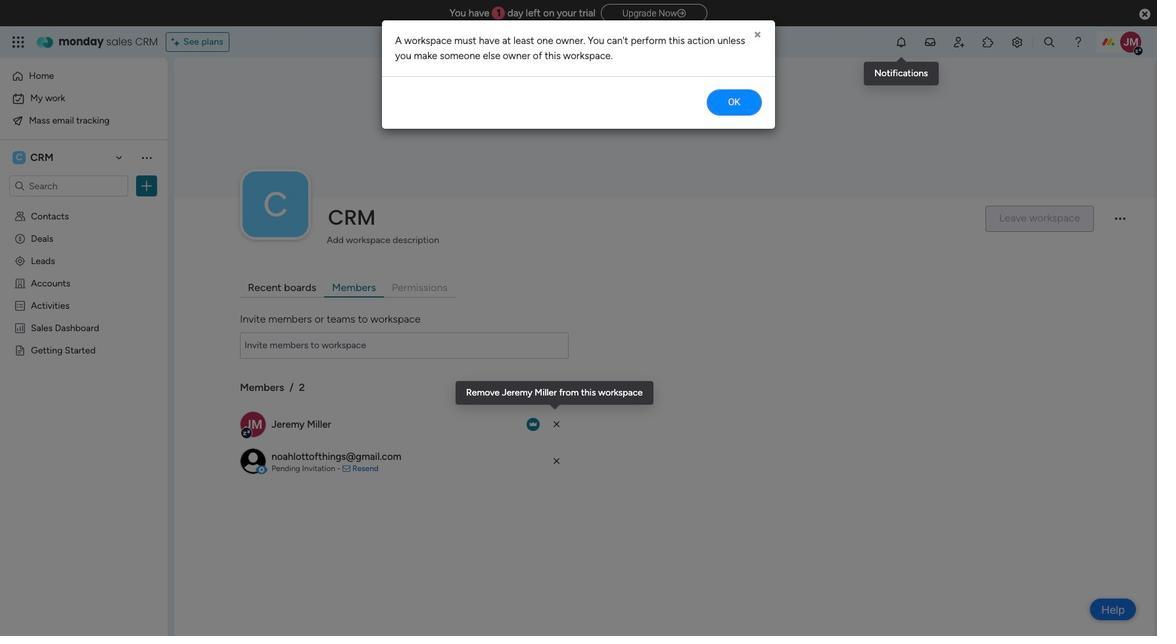 Task type: vqa. For each thing, say whether or not it's contained in the screenshot.
option
yes



Task type: locate. For each thing, give the bounding box(es) containing it.
list box
[[0, 202, 168, 539]]

search everything image
[[1043, 36, 1056, 49]]

None field
[[325, 204, 975, 231]]

option
[[8, 66, 160, 87], [8, 88, 160, 109], [8, 110, 160, 132], [0, 204, 168, 207]]

help image
[[1072, 36, 1085, 49]]

dapulse rightstroke image
[[677, 9, 686, 18]]

envelope o image
[[343, 465, 351, 473]]

None text field
[[240, 333, 569, 359]]

monday marketplace image
[[982, 36, 995, 49]]

invite members image
[[953, 36, 966, 49]]

public dashboard image
[[14, 322, 26, 334]]

public board image
[[14, 344, 26, 356]]

select product image
[[12, 36, 25, 49]]



Task type: describe. For each thing, give the bounding box(es) containing it.
notifications image
[[895, 36, 908, 49]]

see plans image
[[172, 35, 184, 49]]

workspace selection element
[[12, 150, 56, 166]]

emails settings image
[[1011, 36, 1024, 49]]

dapulse close image
[[1140, 8, 1151, 21]]

update feed image
[[924, 36, 937, 49]]

Search in workspace field
[[28, 179, 110, 194]]

new crown image
[[527, 418, 540, 431]]

workspace image
[[12, 151, 26, 165]]

jeremy miller image
[[1121, 32, 1142, 53]]



